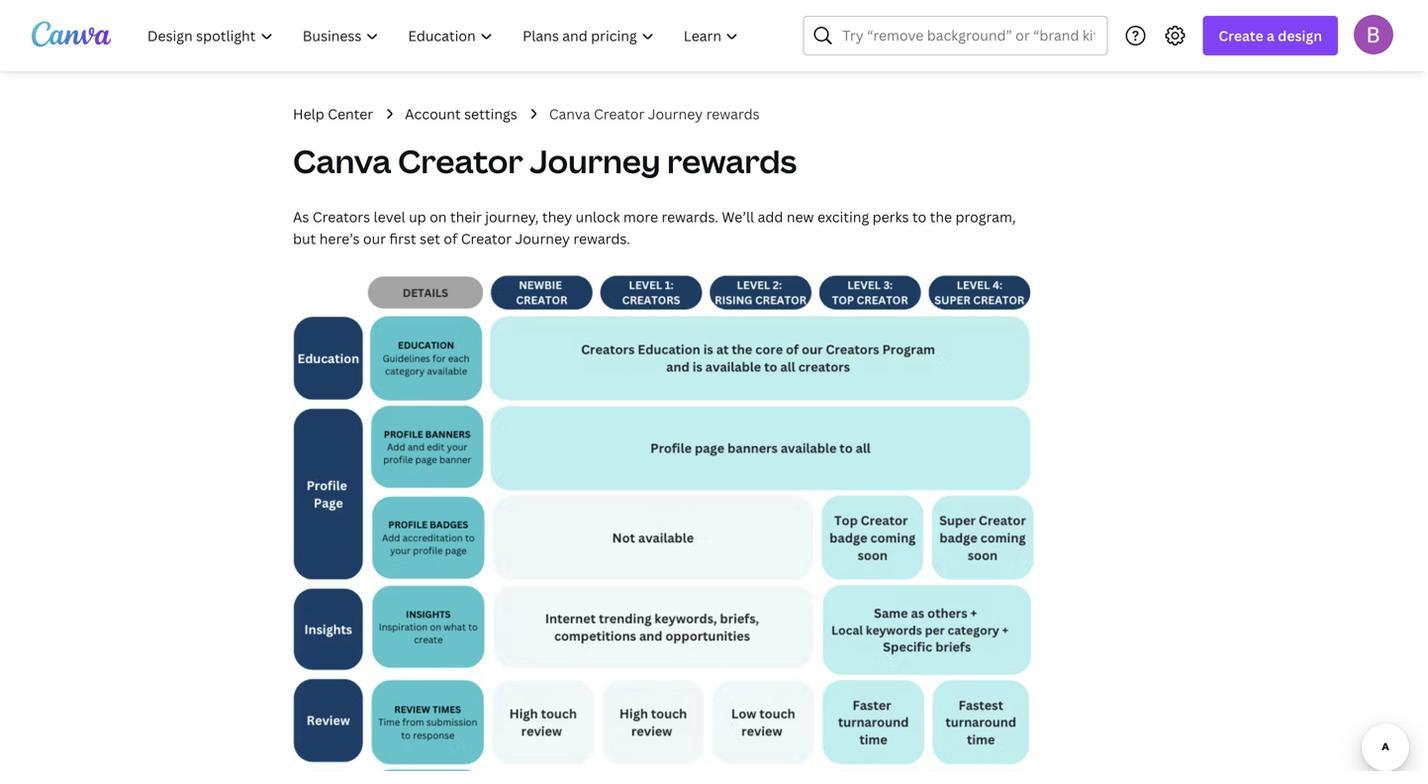 Task type: locate. For each thing, give the bounding box(es) containing it.
more
[[624, 207, 659, 226]]

account settings link
[[405, 103, 518, 125]]

account settings
[[405, 104, 518, 123]]

creator inside as creators level up on their journey, they unlock more rewards. we'll add new exciting perks to the program, but here's our first set of creator journey rewards.
[[461, 229, 512, 248]]

0 vertical spatial canva
[[549, 104, 591, 123]]

2 vertical spatial creator
[[461, 229, 512, 248]]

rewards
[[707, 104, 760, 123], [667, 140, 797, 183]]

0 vertical spatial canva creator journey rewards
[[549, 104, 760, 123]]

0 horizontal spatial rewards.
[[574, 229, 631, 248]]

set
[[420, 229, 441, 248]]

program,
[[956, 207, 1017, 226]]

the
[[930, 207, 953, 226]]

1 horizontal spatial canva
[[549, 104, 591, 123]]

create a design
[[1219, 26, 1323, 45]]

0 vertical spatial creator
[[594, 104, 645, 123]]

journey
[[648, 104, 703, 123], [530, 140, 661, 183], [515, 229, 570, 248]]

a
[[1268, 26, 1275, 45]]

what rewards each level of the canva creator journey unlocks image
[[293, 273, 1036, 771]]

top level navigation element
[[135, 16, 756, 55]]

canva creator journey rewards link
[[549, 103, 760, 125]]

here's
[[320, 229, 360, 248]]

creator
[[594, 104, 645, 123], [398, 140, 524, 183], [461, 229, 512, 248]]

of
[[444, 229, 458, 248]]

1 vertical spatial canva
[[293, 140, 392, 183]]

1 vertical spatial creator
[[398, 140, 524, 183]]

as
[[293, 207, 309, 226]]

rewards. down unlock
[[574, 229, 631, 248]]

their
[[450, 207, 482, 226]]

1 horizontal spatial rewards.
[[662, 207, 719, 226]]

rewards. left we'll
[[662, 207, 719, 226]]

0 horizontal spatial canva
[[293, 140, 392, 183]]

canva creator journey rewards
[[549, 104, 760, 123], [293, 140, 797, 183]]

1 vertical spatial journey
[[530, 140, 661, 183]]

1 vertical spatial canva creator journey rewards
[[293, 140, 797, 183]]

they
[[542, 207, 573, 226]]

1 vertical spatial rewards
[[667, 140, 797, 183]]

2 vertical spatial journey
[[515, 229, 570, 248]]

1 vertical spatial rewards.
[[574, 229, 631, 248]]

rewards.
[[662, 207, 719, 226], [574, 229, 631, 248]]

bob builder image
[[1355, 15, 1394, 54]]

account
[[405, 104, 461, 123]]

journey inside as creators level up on their journey, they unlock more rewards. we'll add new exciting perks to the program, but here's our first set of creator journey rewards.
[[515, 229, 570, 248]]

help center
[[293, 104, 373, 123]]

canva right settings at the left
[[549, 104, 591, 123]]

help
[[293, 104, 325, 123]]

canva down 'center'
[[293, 140, 392, 183]]

canva
[[549, 104, 591, 123], [293, 140, 392, 183]]

to
[[913, 207, 927, 226]]



Task type: vqa. For each thing, say whether or not it's contained in the screenshot.
our
yes



Task type: describe. For each thing, give the bounding box(es) containing it.
0 vertical spatial rewards
[[707, 104, 760, 123]]

create a design button
[[1204, 16, 1339, 55]]

unlock
[[576, 207, 620, 226]]

journey,
[[486, 207, 539, 226]]

but
[[293, 229, 316, 248]]

help center link
[[293, 103, 373, 125]]

settings
[[465, 104, 518, 123]]

new
[[787, 207, 815, 226]]

we'll
[[722, 207, 755, 226]]

create
[[1219, 26, 1264, 45]]

design
[[1279, 26, 1323, 45]]

on
[[430, 207, 447, 226]]

first
[[390, 229, 417, 248]]

canva inside canva creator journey rewards link
[[549, 104, 591, 123]]

0 vertical spatial rewards.
[[662, 207, 719, 226]]

center
[[328, 104, 373, 123]]

perks
[[873, 207, 910, 226]]

level
[[374, 207, 406, 226]]

up
[[409, 207, 426, 226]]

exciting
[[818, 207, 870, 226]]

our
[[363, 229, 386, 248]]

Try "remove background" or "brand kit" search field
[[843, 17, 1096, 54]]

add
[[758, 207, 784, 226]]

0 vertical spatial journey
[[648, 104, 703, 123]]

as creators level up on their journey, they unlock more rewards. we'll add new exciting perks to the program, but here's our first set of creator journey rewards.
[[293, 207, 1017, 248]]

creators
[[313, 207, 370, 226]]



